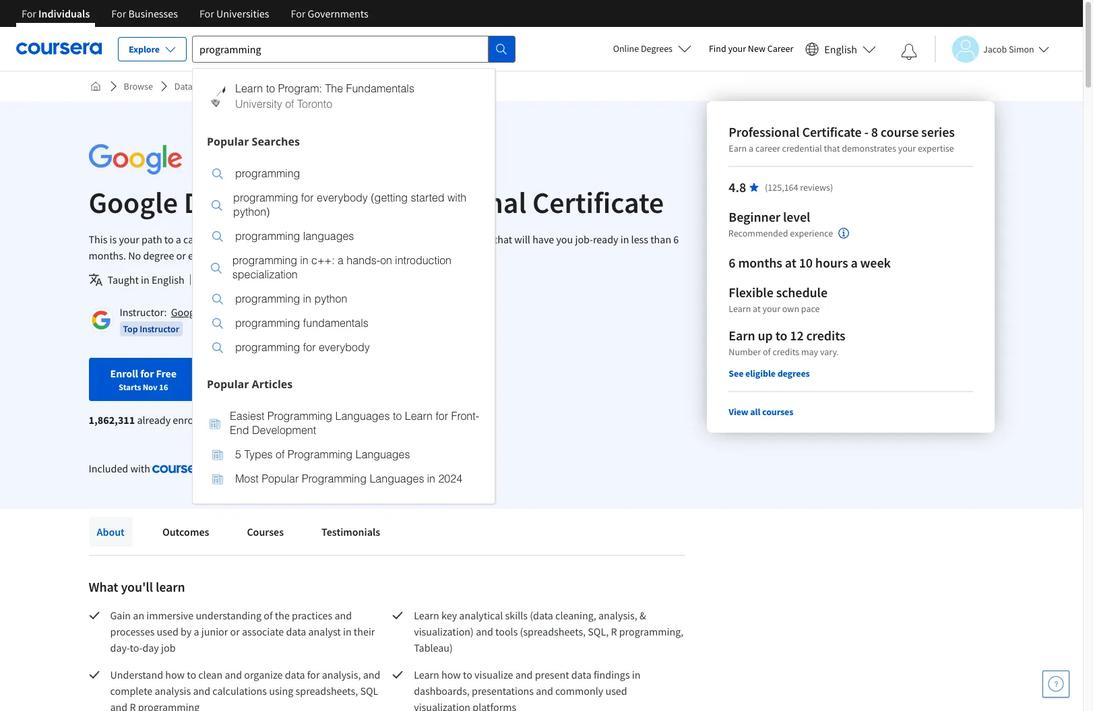 Task type: vqa. For each thing, say whether or not it's contained in the screenshot.
-
yes



Task type: locate. For each thing, give the bounding box(es) containing it.
1 earn from the top
[[729, 142, 747, 154]]

1 vertical spatial list box
[[193, 396, 495, 503]]

1 how from the left
[[165, 668, 185, 682]]

0 vertical spatial r
[[611, 625, 617, 639]]

and inside gain an immersive understanding of the practices and processes used by a junior or associate data analyst in their day-to-day job
[[335, 609, 352, 622]]

2 list box from the top
[[193, 396, 495, 503]]

skills
[[469, 233, 492, 246], [505, 609, 528, 622]]

suggestion image image for 5 types of programming languages
[[212, 450, 223, 461]]

0 vertical spatial career
[[756, 142, 780, 154]]

1 vertical spatial languages
[[356, 449, 410, 461]]

how inside understand how to clean and organize data for analysis, and complete analysis and calculations using spreadsheets, sql and r programming
[[165, 668, 185, 682]]

or right degree
[[176, 249, 186, 262]]

junior
[[201, 625, 228, 639]]

up
[[758, 327, 773, 344]]

0 vertical spatial earn
[[729, 142, 747, 154]]

1 horizontal spatial with
[[448, 192, 467, 204]]

find
[[709, 42, 727, 55]]

suggestion image image for programming for everybody
[[212, 343, 223, 353]]

1 horizontal spatial career
[[756, 142, 780, 154]]

6 left months
[[729, 254, 736, 271]]

0 horizontal spatial english
[[152, 273, 185, 287]]

key
[[442, 609, 457, 622]]

16
[[159, 382, 168, 392]]

languages inside easiest programming languages to learn for front- end development
[[336, 410, 390, 422]]

1 vertical spatial experience
[[188, 249, 237, 262]]

suggestion image image down the instructor: google career certificates top instructor on the top of page
[[212, 343, 223, 353]]

suggestion image image down coursera plus image
[[212, 474, 223, 485]]

tools
[[496, 625, 518, 639]]

1 horizontal spatial 6
[[729, 254, 736, 271]]

or down understanding on the bottom
[[230, 625, 240, 639]]

1 horizontal spatial that
[[824, 142, 840, 154]]

2 for from the left
[[111, 7, 126, 20]]

sql
[[360, 684, 379, 698]]

career
[[768, 42, 794, 55], [205, 305, 235, 319]]

learn down flexible
[[729, 303, 751, 315]]

learn inside the this is your path to a career in data analytics. in this program, you'll learn in-demand skills that will have you job-ready in less than 6 months. no degree or experience required.
[[393, 233, 416, 246]]

for up "spreadsheets,"
[[307, 668, 320, 682]]

experience down level
[[791, 228, 834, 240]]

3 for from the left
[[200, 7, 214, 20]]

0 horizontal spatial skills
[[469, 233, 492, 246]]

0 vertical spatial analysis,
[[599, 609, 638, 622]]

what
[[89, 579, 118, 595]]

testimonials
[[322, 525, 380, 539]]

suggestion image image left the end
[[210, 418, 221, 429]]

learn up "immersive" at the bottom
[[156, 579, 185, 595]]

banner navigation
[[11, 0, 379, 37]]

english button
[[801, 27, 882, 71]]

at
[[785, 254, 797, 271], [753, 303, 761, 315]]

everybody
[[317, 192, 368, 204], [319, 342, 370, 354]]

r
[[611, 625, 617, 639], [130, 701, 136, 711]]

analysis, left &
[[599, 609, 638, 622]]

• learn more
[[240, 461, 301, 476]]

show notifications image
[[902, 44, 918, 60]]

of up more
[[276, 449, 285, 461]]

with inside the programming for everybody (getting started with python)
[[448, 192, 467, 204]]

data up commonly
[[572, 668, 592, 682]]

credits down earn up to 12 credits
[[773, 346, 800, 358]]

explore
[[129, 43, 160, 55]]

0 horizontal spatial how
[[165, 668, 185, 682]]

for universities
[[200, 7, 269, 20]]

learn inside "learn key analytical skills (data cleaning, analysis, & visualization) and tools (spreadsheets, sql, r programming, tableau)"
[[414, 609, 440, 622]]

instructor: google career certificates top instructor
[[120, 305, 288, 335]]

google up instructor on the top left
[[171, 305, 203, 319]]

0 horizontal spatial r
[[130, 701, 136, 711]]

for for businesses
[[111, 7, 126, 20]]

0 vertical spatial learn
[[393, 233, 416, 246]]

1 vertical spatial earn
[[729, 327, 755, 344]]

for individuals
[[22, 7, 90, 20]]

instructor:
[[120, 305, 167, 319]]

number of credits may vary.
[[729, 346, 839, 358]]

learn down types
[[250, 462, 275, 475]]

their
[[354, 625, 375, 639]]

available up programming in python
[[263, 273, 303, 287]]

included
[[89, 462, 128, 475]]

at down flexible
[[753, 303, 761, 315]]

available for video subtitles available
[[263, 273, 303, 287]]

video subtitles available button
[[196, 272, 303, 288]]

earn up the number
[[729, 327, 755, 344]]

that right credential
[[824, 142, 840, 154]]

for up programming languages
[[301, 192, 314, 204]]

find your new career
[[709, 42, 794, 55]]

autocomplete results list box
[[192, 68, 496, 504]]

google image
[[89, 144, 182, 175]]

started
[[411, 192, 445, 204]]

that left will
[[494, 233, 513, 246]]

skills up tools
[[505, 609, 528, 622]]

1 vertical spatial that
[[494, 233, 513, 246]]

nov
[[143, 382, 158, 392]]

What do you want to learn? text field
[[192, 35, 489, 62]]

programming
[[235, 168, 300, 180], [233, 192, 298, 204], [235, 230, 300, 242], [232, 255, 297, 267], [235, 293, 300, 305], [235, 317, 300, 329], [235, 342, 300, 354], [138, 701, 200, 711]]

earn inside professional certificate - 8 course series earn a career credential that demonstrates your expertise
[[729, 142, 747, 154]]

popular searches
[[207, 134, 300, 149]]

coursera image
[[16, 38, 102, 60]]

programming up the python)
[[233, 192, 298, 204]]

and up the analyst
[[335, 609, 352, 622]]

none search field containing popular searches
[[192, 35, 516, 504]]

1 horizontal spatial english
[[825, 42, 858, 56]]

help center image
[[1049, 676, 1065, 693]]

available for financial aid available
[[262, 383, 298, 395]]

programming up more
[[288, 449, 353, 461]]

0 horizontal spatial learn
[[156, 579, 185, 595]]

data up using
[[285, 668, 305, 682]]

programming up certificates
[[235, 293, 300, 305]]

available right aid
[[262, 383, 298, 395]]

suggestion image image for programming
[[212, 169, 223, 179]]

of inside list box
[[276, 449, 285, 461]]

analysis, inside "learn key analytical skills (data cleaning, analysis, & visualization) and tools (spreadsheets, sql, r programming, tableau)"
[[599, 609, 638, 622]]

with right started
[[448, 192, 467, 204]]

professional inside professional certificate - 8 course series earn a career credential that demonstrates your expertise
[[729, 123, 800, 140]]

0 horizontal spatial career
[[205, 305, 235, 319]]

programming for programming for everybody
[[235, 342, 300, 354]]

0 horizontal spatial professional
[[370, 184, 527, 221]]

programming in python
[[235, 293, 347, 305]]

1 horizontal spatial how
[[442, 668, 461, 682]]

suggestion image image down popular searches
[[212, 169, 223, 179]]

beginner
[[729, 208, 781, 225]]

0 horizontal spatial 6
[[674, 233, 679, 246]]

learn left the front-
[[405, 410, 433, 422]]

suggestion image image left the 5 on the bottom of the page
[[212, 450, 223, 461]]

course
[[881, 123, 919, 140]]

spreadsheets,
[[296, 684, 358, 698]]

1 vertical spatial available
[[262, 383, 298, 395]]

experience up video on the top
[[188, 249, 237, 262]]

1 vertical spatial professional
[[370, 184, 527, 221]]

everybody for programming for everybody (getting started with python)
[[317, 192, 368, 204]]

data down 'the'
[[286, 625, 306, 639]]

available
[[263, 273, 303, 287], [262, 383, 298, 395]]

1 vertical spatial learn
[[156, 579, 185, 595]]

that inside the this is your path to a career in data analytics. in this program, you'll learn in-demand skills that will have you job-ready in less than 6 months. no degree or experience required.
[[494, 233, 513, 246]]

a left credential
[[749, 142, 754, 154]]

with right included
[[130, 462, 150, 475]]

1 for from the left
[[22, 7, 36, 20]]

learn left key
[[414, 609, 440, 622]]

your inside professional certificate - 8 course series earn a career credential that demonstrates your expertise
[[898, 142, 916, 154]]

-
[[865, 123, 869, 140]]

in up video on the top
[[214, 233, 223, 246]]

python
[[314, 293, 347, 305]]

google inside the instructor: google career certificates top instructor
[[171, 305, 203, 319]]

in left c++:
[[300, 255, 309, 267]]

view all courses
[[729, 406, 794, 418]]

0 vertical spatial available
[[263, 273, 303, 287]]

suggestion image image up google career certificates link
[[212, 294, 223, 305]]

r down "complete"
[[130, 701, 136, 711]]

in left their
[[343, 625, 352, 639]]

sql,
[[588, 625, 609, 639]]

in right taught
[[141, 273, 150, 287]]

is
[[110, 233, 117, 246]]

1 vertical spatial certificate
[[533, 184, 664, 221]]

earn
[[729, 142, 747, 154], [729, 327, 755, 344]]

languages up "5 types of programming languages"
[[336, 410, 390, 422]]

suggestion image image
[[207, 86, 229, 108], [212, 169, 223, 179], [211, 200, 222, 211], [212, 231, 223, 242], [211, 263, 222, 273], [212, 294, 223, 305], [212, 318, 223, 329], [212, 343, 223, 353], [210, 418, 221, 429], [212, 450, 223, 461], [212, 474, 223, 485]]

suggestion image image down video on the top
[[212, 318, 223, 329]]

suggestion image image left subtitles
[[211, 263, 222, 273]]

1 vertical spatial used
[[606, 684, 628, 698]]

degrees
[[641, 42, 673, 55]]

suggestion image image up video on the top
[[212, 231, 223, 242]]

1 horizontal spatial credits
[[806, 327, 846, 344]]

1 vertical spatial career
[[183, 233, 212, 246]]

1 list box from the top
[[193, 153, 495, 372]]

0 horizontal spatial at
[[753, 303, 761, 315]]

certificate up credential
[[802, 123, 862, 140]]

0 horizontal spatial used
[[157, 625, 179, 639]]

required.
[[239, 249, 281, 262]]

list box containing easiest programming languages to learn for front- end development
[[193, 396, 495, 503]]

1 horizontal spatial analysis,
[[599, 609, 638, 622]]

career inside the this is your path to a career in data analytics. in this program, you'll learn in-demand skills that will have you job-ready in less than 6 months. no degree or experience required.
[[183, 233, 212, 246]]

programming down "5 types of programming languages"
[[302, 473, 367, 485]]

science
[[195, 80, 225, 92]]

and up sql
[[363, 668, 381, 682]]

this
[[303, 233, 320, 246]]

1 vertical spatial google
[[171, 305, 203, 319]]

programming down searches
[[235, 168, 300, 180]]

languages
[[303, 230, 354, 242]]

for left businesses
[[111, 7, 126, 20]]

0 vertical spatial english
[[825, 42, 858, 56]]

organize
[[244, 668, 283, 682]]

your right is
[[119, 233, 139, 246]]

how inside learn how to visualize and present data findings in dashboards, presentations and commonly used visualization platforms
[[442, 668, 461, 682]]

6 right the than
[[674, 233, 679, 246]]

0 vertical spatial list box
[[193, 153, 495, 372]]

1 horizontal spatial r
[[611, 625, 617, 639]]

in inside learn how to visualize and present data findings in dashboards, presentations and commonly used visualization platforms
[[632, 668, 641, 682]]

of left 'the'
[[264, 609, 273, 622]]

for for individuals
[[22, 7, 36, 20]]

learn more link
[[250, 461, 301, 477]]

0 vertical spatial that
[[824, 142, 840, 154]]

to inside easiest programming languages to learn for front- end development
[[393, 410, 402, 422]]

suggestion image image for programming in c++: a hands-on introduction specialization
[[211, 263, 222, 273]]

for businesses
[[111, 7, 178, 20]]

1 horizontal spatial used
[[606, 684, 628, 698]]

0 vertical spatial used
[[157, 625, 179, 639]]

suggestion image image for programming fundamentals
[[212, 318, 223, 329]]

None search field
[[192, 35, 516, 504]]

0 vertical spatial 6
[[674, 233, 679, 246]]

businesses
[[128, 7, 178, 20]]

1 vertical spatial with
[[130, 462, 150, 475]]

how
[[165, 668, 185, 682], [442, 668, 461, 682]]

visualize
[[475, 668, 514, 682]]

0 vertical spatial or
[[176, 249, 186, 262]]

0 vertical spatial skills
[[469, 233, 492, 246]]

you'll
[[121, 579, 153, 595]]

how up analysis
[[165, 668, 185, 682]]

present
[[535, 668, 570, 682]]

0 horizontal spatial or
[[176, 249, 186, 262]]

languages left "2024"
[[370, 473, 424, 485]]

1 horizontal spatial certificate
[[802, 123, 862, 140]]

months.
[[89, 249, 126, 262]]

0 vertical spatial popular
[[207, 134, 249, 149]]

0 vertical spatial languages
[[336, 410, 390, 422]]

1 horizontal spatial career
[[768, 42, 794, 55]]

1 horizontal spatial learn
[[393, 233, 416, 246]]

list box
[[193, 153, 495, 372], [193, 396, 495, 503]]

own
[[782, 303, 799, 315]]

2 how from the left
[[442, 668, 461, 682]]

earn up 4.8
[[729, 142, 747, 154]]

0 vertical spatial experience
[[791, 228, 834, 240]]

1 horizontal spatial or
[[230, 625, 240, 639]]

0 horizontal spatial analysis,
[[322, 668, 361, 682]]

recommended experience
[[729, 228, 834, 240]]

programming for programming for everybody (getting started with python)
[[233, 192, 298, 204]]

1 vertical spatial credits
[[773, 346, 800, 358]]

available inside button
[[263, 273, 303, 287]]

series
[[922, 123, 955, 140]]

0 horizontal spatial experience
[[188, 249, 237, 262]]

(getting
[[371, 192, 408, 204]]

list box for popular articles
[[193, 396, 495, 503]]

0 vertical spatial certificate
[[802, 123, 862, 140]]

programming up development
[[268, 410, 333, 422]]

1,862,311 already enrolled
[[89, 413, 210, 427]]

learn up dashboards,
[[414, 668, 440, 682]]

understanding
[[196, 609, 262, 622]]

suggestion image image for easiest programming languages to learn for front- end development
[[210, 418, 221, 429]]

data up required.
[[225, 233, 245, 246]]

analysis, up "spreadsheets,"
[[322, 668, 361, 682]]

data science
[[175, 80, 225, 92]]

a left "week"
[[851, 254, 858, 271]]

for inside the programming for everybody (getting started with python)
[[301, 192, 314, 204]]

demand
[[430, 233, 467, 246]]

for inside easiest programming languages to learn for front- end development
[[436, 410, 448, 422]]

suggestion image image for programming languages
[[212, 231, 223, 242]]

for left individuals
[[22, 7, 36, 20]]

in
[[214, 233, 223, 246], [621, 233, 629, 246], [300, 255, 309, 267], [141, 273, 150, 287], [303, 293, 312, 305], [427, 473, 436, 485], [343, 625, 352, 639], [632, 668, 641, 682]]

0 vertical spatial with
[[448, 192, 467, 204]]

and down present
[[536, 684, 554, 698]]

2 vertical spatial languages
[[370, 473, 424, 485]]

day
[[143, 641, 159, 655]]

1 vertical spatial r
[[130, 701, 136, 711]]

1 vertical spatial 6
[[729, 254, 736, 271]]

1 vertical spatial programming
[[288, 449, 353, 461]]

everybody up languages
[[317, 192, 368, 204]]

career down video on the top
[[205, 305, 235, 319]]

on
[[380, 255, 392, 267]]

professional up demand
[[370, 184, 527, 221]]

0 vertical spatial programming
[[268, 410, 333, 422]]

your down course
[[898, 142, 916, 154]]

programming inside understand how to clean and organize data for analysis, and complete analysis and calculations using spreadsheets, sql and r programming
[[138, 701, 200, 711]]

1 vertical spatial skills
[[505, 609, 528, 622]]

career inside professional certificate - 8 course series earn a career credential that demonstrates your expertise
[[756, 142, 780, 154]]

and down the clean
[[193, 684, 210, 698]]

for left the front-
[[436, 410, 448, 422]]

skills right demand
[[469, 233, 492, 246]]

to inside learn how to visualize and present data findings in dashboards, presentations and commonly used visualization platforms
[[463, 668, 473, 682]]

for up nov
[[140, 367, 154, 380]]

0 vertical spatial google
[[89, 184, 178, 221]]

0 vertical spatial career
[[768, 42, 794, 55]]

used up job
[[157, 625, 179, 639]]

financial
[[209, 383, 245, 395]]

analytics.
[[247, 233, 290, 246]]

career right new
[[768, 42, 794, 55]]

number
[[729, 346, 761, 358]]

1 horizontal spatial professional
[[729, 123, 800, 140]]

programming down programming in python
[[235, 317, 300, 329]]

that inside professional certificate - 8 course series earn a career credential that demonstrates your expertise
[[824, 142, 840, 154]]

a inside gain an immersive understanding of the practices and processes used by a junior or associate data analyst in their day-to-day job
[[194, 625, 199, 639]]

0 vertical spatial everybody
[[317, 192, 368, 204]]

1 vertical spatial everybody
[[319, 342, 370, 354]]

list box containing programming
[[193, 153, 495, 372]]

1 vertical spatial or
[[230, 625, 240, 639]]

you
[[557, 233, 573, 246]]

1 horizontal spatial experience
[[791, 228, 834, 240]]

for down programming fundamentals
[[303, 342, 316, 354]]

1 vertical spatial at
[[753, 303, 761, 315]]

home image
[[90, 81, 101, 92]]

coursera plus image
[[153, 465, 235, 473]]

1 horizontal spatial skills
[[505, 609, 528, 622]]

in
[[292, 233, 301, 246]]

programming down certificates
[[235, 342, 300, 354]]

0 horizontal spatial that
[[494, 233, 513, 246]]

google up path
[[89, 184, 178, 221]]

programming inside the programming for everybody (getting started with python)
[[233, 192, 298, 204]]

programming in c++: a hands-on introduction specialization
[[232, 255, 452, 281]]

learn left in-
[[393, 233, 416, 246]]

taught in english
[[108, 273, 185, 287]]

for inside enroll for free starts nov 16
[[140, 367, 154, 380]]

r right sql,
[[611, 625, 617, 639]]

(spreadsheets,
[[520, 625, 586, 639]]

programming inside programming in c++: a hands-on introduction specialization
[[232, 255, 297, 267]]

career left credential
[[756, 142, 780, 154]]

gain an immersive understanding of the practices and processes used by a junior or associate data analyst in their day-to-day job
[[110, 609, 377, 655]]

a right path
[[176, 233, 181, 246]]

4 for from the left
[[291, 7, 306, 20]]

1 vertical spatial popular
[[207, 377, 249, 391]]

learn up university on the left top
[[235, 83, 263, 95]]

1 horizontal spatial at
[[785, 254, 797, 271]]

and up presentations
[[516, 668, 533, 682]]

professional up credential
[[729, 123, 800, 140]]

1 vertical spatial analysis,
[[322, 668, 361, 682]]

starts
[[119, 382, 141, 392]]

credits up vary. on the right
[[806, 327, 846, 344]]

certificate up the ready
[[533, 184, 664, 221]]

your left own
[[763, 303, 781, 315]]

career up video on the top
[[183, 233, 212, 246]]

for left universities
[[200, 7, 214, 20]]

programming down analysis
[[138, 701, 200, 711]]

0 horizontal spatial career
[[183, 233, 212, 246]]

day-
[[110, 641, 130, 655]]

everybody inside the programming for everybody (getting started with python)
[[317, 192, 368, 204]]

1 vertical spatial career
[[205, 305, 235, 319]]

view
[[729, 406, 749, 418]]

0 vertical spatial professional
[[729, 123, 800, 140]]

languages up most popular programming languages in 2024 on the left of the page
[[356, 449, 410, 461]]

end
[[230, 424, 249, 437]]

clean
[[198, 668, 223, 682]]



Task type: describe. For each thing, give the bounding box(es) containing it.
0 horizontal spatial certificate
[[533, 184, 664, 221]]

fundamentals
[[346, 83, 415, 95]]

data for data analysis
[[247, 80, 265, 92]]

beginner level
[[729, 208, 810, 225]]

programming languages
[[235, 230, 354, 242]]

data for data science
[[175, 80, 193, 92]]

career inside the instructor: google career certificates top instructor
[[205, 305, 235, 319]]

2 vertical spatial popular
[[262, 473, 299, 485]]

in left less
[[621, 233, 629, 246]]

of inside gain an immersive understanding of the practices and processes used by a junior or associate data analyst in their day-to-day job
[[264, 609, 273, 622]]

for for universities
[[200, 7, 214, 20]]

programming for programming in python
[[235, 293, 300, 305]]

list box for popular searches
[[193, 153, 495, 372]]

week
[[860, 254, 891, 271]]

experience inside the this is your path to a career in data analytics. in this program, you'll learn in-demand skills that will have you job-ready in less than 6 months. no degree or experience required.
[[188, 249, 237, 262]]

commonly
[[556, 684, 604, 698]]

your right find
[[729, 42, 747, 55]]

jacob simon button
[[935, 35, 1050, 62]]

recommended
[[729, 228, 789, 240]]

or inside gain an immersive understanding of the practices and processes used by a junior or associate data analyst in their day-to-day job
[[230, 625, 240, 639]]

searches
[[252, 134, 300, 149]]

see eligible degrees
[[729, 368, 810, 380]]

earn up to 12 credits
[[729, 327, 846, 344]]

in left python
[[303, 293, 312, 305]]

everybody for programming for everybody
[[319, 342, 370, 354]]

data inside understand how to clean and organize data for analysis, and complete analysis and calculations using spreadsheets, sql and r programming
[[285, 668, 305, 682]]

programming fundamentals
[[235, 317, 369, 329]]

about
[[97, 525, 125, 539]]

enroll for free starts nov 16
[[110, 367, 177, 392]]

of inside the learn to program: the fundamentals university of toronto
[[285, 98, 294, 110]]

job
[[161, 641, 176, 655]]

suggestion image image for programming in python
[[212, 294, 223, 305]]

months
[[738, 254, 782, 271]]

suggestion image image left university on the left top
[[207, 86, 229, 108]]

learn inside learn how to visualize and present data findings in dashboards, presentations and commonly used visualization platforms
[[414, 668, 440, 682]]

in inside programming in c++: a hands-on introduction specialization
[[300, 255, 309, 267]]

eligible
[[745, 368, 776, 380]]

schedule
[[776, 284, 828, 301]]

•
[[240, 461, 244, 476]]

2 vertical spatial programming
[[302, 473, 367, 485]]

programming for programming languages
[[235, 230, 300, 242]]

0 vertical spatial credits
[[806, 327, 846, 344]]

professional certificate - 8 course series earn a career credential that demonstrates your expertise
[[729, 123, 955, 154]]

popular for popular searches
[[207, 134, 249, 149]]

a inside professional certificate - 8 course series earn a career credential that demonstrates your expertise
[[749, 142, 754, 154]]

8
[[871, 123, 878, 140]]

programming inside easiest programming languages to learn for front- end development
[[268, 410, 333, 422]]

to-
[[130, 641, 143, 655]]

will
[[515, 233, 531, 246]]

1 vertical spatial english
[[152, 273, 185, 287]]

processes
[[110, 625, 155, 639]]

video
[[196, 273, 221, 287]]

may
[[801, 346, 818, 358]]

data inside the this is your path to a career in data analytics. in this program, you'll learn in-demand skills that will have you job-ready in less than 6 months. no degree or experience required.
[[225, 233, 245, 246]]

r inside "learn key analytical skills (data cleaning, analysis, & visualization) and tools (spreadsheets, sql, r programming, tableau)"
[[611, 625, 617, 639]]

learn inside flexible schedule learn at your own pace
[[729, 303, 751, 315]]

for for programming for everybody
[[303, 342, 316, 354]]

programming for programming in c++: a hands-on introduction specialization
[[232, 255, 297, 267]]

how for understand
[[165, 668, 185, 682]]

findings
[[594, 668, 630, 682]]

used inside gain an immersive understanding of the practices and processes used by a junior or associate data analyst in their day-to-day job
[[157, 625, 179, 639]]

demonstrates
[[842, 142, 896, 154]]

analysis, inside understand how to clean and organize data for analysis, and complete analysis and calculations using spreadsheets, sql and r programming
[[322, 668, 361, 682]]

jacob
[[984, 43, 1008, 55]]

to inside understand how to clean and organize data for analysis, and complete analysis and calculations using spreadsheets, sql and r programming
[[187, 668, 196, 682]]

suggestion image image for most popular programming languages in 2024
[[212, 474, 223, 485]]

analyst
[[309, 625, 341, 639]]

in inside gain an immersive understanding of the practices and processes used by a junior or associate data analyst in their day-to-day job
[[343, 625, 352, 639]]

learn key analytical skills (data cleaning, analysis, & visualization) and tools (spreadsheets, sql, r programming, tableau)
[[414, 609, 686, 655]]

skills inside "learn key analytical skills (data cleaning, analysis, & visualization) and tools (spreadsheets, sql, r programming, tableau)"
[[505, 609, 528, 622]]

analysis
[[267, 80, 299, 92]]

a inside programming in c++: a hands-on introduction specialization
[[338, 255, 344, 267]]

and up calculations
[[225, 668, 242, 682]]

front-
[[451, 410, 479, 422]]

see
[[729, 368, 744, 380]]

degrees
[[778, 368, 810, 380]]

cleaning,
[[556, 609, 597, 622]]

enrolled
[[173, 413, 210, 427]]

program,
[[322, 233, 363, 246]]

and down "complete"
[[110, 701, 128, 711]]

learn inside the learn to program: the fundamentals university of toronto
[[235, 83, 263, 95]]

data inside gain an immersive understanding of the practices and processes used by a junior or associate data analyst in their day-to-day job
[[286, 625, 306, 639]]

data inside learn how to visualize and present data findings in dashboards, presentations and commonly used visualization platforms
[[572, 668, 592, 682]]

outcomes
[[162, 525, 209, 539]]

used inside learn how to visualize and present data findings in dashboards, presentations and commonly used visualization platforms
[[606, 684, 628, 698]]

path
[[142, 233, 162, 246]]

complete
[[110, 684, 153, 698]]

5 types of programming languages
[[235, 449, 410, 461]]

flexible schedule learn at your own pace
[[729, 284, 828, 315]]

programming for programming
[[235, 168, 300, 180]]

learn to program: the fundamentals university of toronto
[[235, 83, 415, 110]]

of down the up
[[763, 346, 771, 358]]

view all courses link
[[729, 406, 794, 418]]

at inside flexible schedule learn at your own pace
[[753, 303, 761, 315]]

to inside the learn to program: the fundamentals university of toronto
[[266, 83, 275, 95]]

or inside the this is your path to a career in data analytics. in this program, you'll learn in-demand skills that will have you job-ready in less than 6 months. no degree or experience required.
[[176, 249, 186, 262]]

in left "2024"
[[427, 473, 436, 485]]

a inside the this is your path to a career in data analytics. in this program, you'll learn in-demand skills that will have you job-ready in less than 6 months. no degree or experience required.
[[176, 233, 181, 246]]

this
[[89, 233, 108, 246]]

degree
[[143, 249, 174, 262]]

programming for everybody (getting started with python)
[[233, 192, 467, 218]]

job-
[[575, 233, 593, 246]]

your inside flexible schedule learn at your own pace
[[763, 303, 781, 315]]

the
[[275, 609, 290, 622]]

0 vertical spatial at
[[785, 254, 797, 271]]

10
[[799, 254, 813, 271]]

what you'll learn
[[89, 579, 185, 595]]

12
[[790, 327, 804, 344]]

learn inside • learn more
[[250, 462, 275, 475]]

most popular programming languages in 2024
[[235, 473, 463, 485]]

skills inside the this is your path to a career in data analytics. in this program, you'll learn in-demand skills that will have you job-ready in less than 6 months. no degree or experience required.
[[469, 233, 492, 246]]

google career certificates image
[[91, 310, 111, 330]]

information about difficulty level pre-requisites. image
[[839, 228, 850, 239]]

courses
[[762, 406, 794, 418]]

popular for popular articles
[[207, 377, 249, 391]]

simon
[[1009, 43, 1035, 55]]

0 horizontal spatial with
[[130, 462, 150, 475]]

how for learn
[[442, 668, 461, 682]]

hours
[[815, 254, 848, 271]]

(data
[[530, 609, 554, 622]]

for for governments
[[291, 7, 306, 20]]

online
[[613, 42, 639, 55]]

r inside understand how to clean and organize data for analysis, and complete analysis and calculations using spreadsheets, sql and r programming
[[130, 701, 136, 711]]

popular articles
[[207, 377, 293, 391]]

testimonials link
[[314, 517, 389, 547]]

to inside the this is your path to a career in data analytics. in this program, you'll learn in-demand skills that will have you job-ready in less than 6 months. no degree or experience required.
[[164, 233, 174, 246]]

more
[[277, 462, 301, 475]]

types
[[244, 449, 273, 461]]

introduction
[[395, 255, 452, 267]]

programming for programming fundamentals
[[235, 317, 300, 329]]

see eligible degrees button
[[729, 367, 810, 380]]

english inside button
[[825, 42, 858, 56]]

no
[[128, 249, 141, 262]]

browse link
[[118, 74, 158, 98]]

aid
[[247, 383, 260, 395]]

your inside the this is your path to a career in data analytics. in this program, you'll learn in-demand skills that will have you job-ready in less than 6 months. no degree or experience required.
[[119, 233, 139, 246]]

learn inside easiest programming languages to learn for front- end development
[[405, 410, 433, 422]]

visualization
[[414, 701, 471, 711]]

this is your path to a career in data analytics. in this program, you'll learn in-demand skills that will have you job-ready in less than 6 months. no degree or experience required.
[[89, 233, 679, 262]]

suggestion image image for programming for everybody (getting started with python)
[[211, 200, 222, 211]]

certificates
[[237, 305, 288, 319]]

0 horizontal spatial credits
[[773, 346, 800, 358]]

tableau)
[[414, 641, 453, 655]]

6 inside the this is your path to a career in data analytics. in this program, you'll learn in-demand skills that will have you job-ready in less than 6 months. no degree or experience required.
[[674, 233, 679, 246]]

google career certificates link
[[171, 305, 288, 319]]

certificate inside professional certificate - 8 course series earn a career credential that demonstrates your expertise
[[802, 123, 862, 140]]

2 earn from the top
[[729, 327, 755, 344]]

for inside understand how to clean and organize data for analysis, and complete analysis and calculations using spreadsheets, sql and r programming
[[307, 668, 320, 682]]

analysis
[[155, 684, 191, 698]]

for for programming for everybody (getting started with python)
[[301, 192, 314, 204]]

online degrees button
[[603, 34, 703, 63]]

calculations
[[213, 684, 267, 698]]

google data analytics professional certificate
[[89, 184, 664, 221]]

for governments
[[291, 7, 369, 20]]

programming,
[[619, 625, 684, 639]]

outcomes link
[[154, 517, 217, 547]]

and inside "learn key analytical skills (data cleaning, analysis, & visualization) and tools (spreadsheets, sql, r programming, tableau)"
[[476, 625, 493, 639]]

for for enroll for free starts nov 16
[[140, 367, 154, 380]]

program:
[[278, 83, 322, 95]]

explore button
[[118, 37, 187, 61]]

associate
[[242, 625, 284, 639]]

credential
[[782, 142, 822, 154]]

vary.
[[820, 346, 839, 358]]



